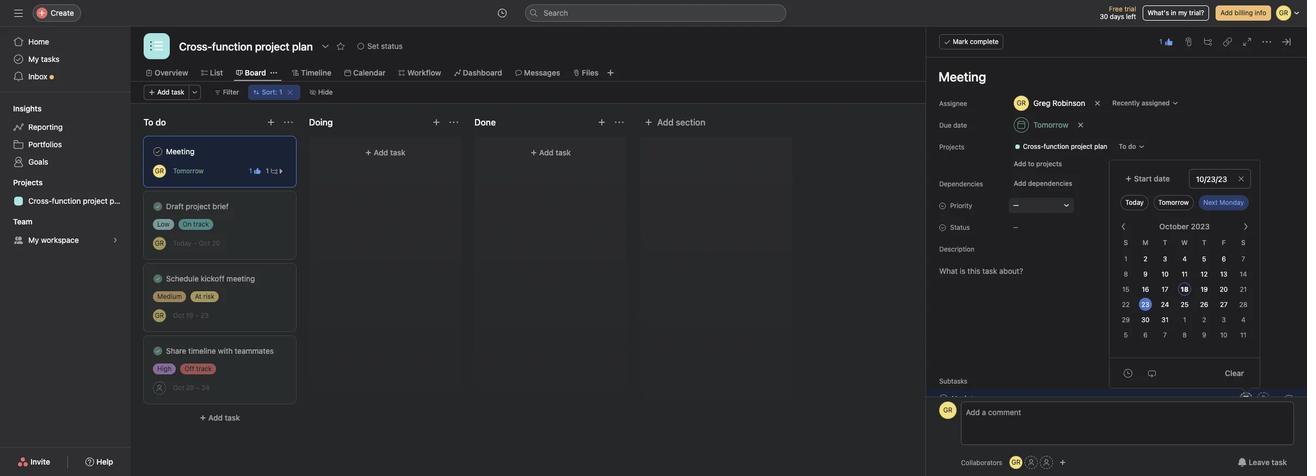 Task type: locate. For each thing, give the bounding box(es) containing it.
1 horizontal spatial function
[[1044, 143, 1070, 151]]

gr button down subtasks
[[940, 402, 957, 420]]

today – oct 20
[[173, 240, 220, 248]]

my inside teams element
[[28, 236, 39, 245]]

1 horizontal spatial tomorrow button
[[1154, 195, 1194, 211]]

0 vertical spatial —
[[1014, 201, 1019, 210]]

cross-function project plan link up teams element
[[7, 193, 125, 210]]

cross-function project plan link up "projects"
[[1010, 142, 1112, 152]]

cross-function project plan up "projects"
[[1024, 143, 1108, 151]]

completed image left share
[[151, 345, 164, 358]]

oct down the medium
[[173, 312, 184, 320]]

t down october
[[1164, 239, 1168, 247]]

1 vertical spatial cross-function project plan
[[28, 197, 125, 206]]

tomorrow inside dropdown button
[[1034, 120, 1069, 130]]

today for today
[[1126, 199, 1144, 207]]

leave
[[1249, 458, 1270, 468]]

oct
[[199, 240, 210, 248], [173, 312, 184, 320], [173, 384, 184, 393]]

projects button
[[0, 177, 43, 188]]

0 vertical spatial 7
[[1242, 255, 1246, 264]]

completed image
[[151, 273, 164, 286]]

clear image
[[287, 89, 293, 96]]

3 completed checkbox from the top
[[151, 273, 164, 286]]

completed checkbox left share
[[151, 345, 164, 358]]

project down clear due date image
[[1071, 143, 1093, 151]]

23 down at risk
[[201, 312, 209, 320]]

today for today – oct 20
[[173, 240, 192, 248]]

0 vertical spatial 3
[[1164, 255, 1168, 264]]

home
[[28, 37, 49, 46]]

2 more section actions image from the left
[[450, 118, 458, 127]]

more actions for this task image
[[1263, 38, 1272, 46]]

projects down the due date at the top right of page
[[940, 143, 965, 151]]

1 vertical spatial plan
[[110, 197, 125, 206]]

complete
[[970, 38, 999, 46]]

oct down on track
[[199, 240, 210, 248]]

0 vertical spatial cross-function project plan
[[1024, 143, 1108, 151]]

description
[[940, 246, 975, 254]]

plan inside meeting dialog
[[1095, 143, 1108, 151]]

0 vertical spatial 6
[[1222, 255, 1227, 264]]

track right on
[[193, 220, 209, 229]]

date inside meeting dialog
[[954, 121, 968, 130]]

20 down off
[[186, 384, 194, 393]]

1 vertical spatial 19
[[186, 312, 193, 320]]

2 add task image from the left
[[432, 118, 441, 127]]

date inside button
[[1154, 174, 1170, 183]]

1 vertical spatial 6
[[1144, 332, 1148, 340]]

0 horizontal spatial add task image
[[267, 118, 275, 127]]

1 completed checkbox from the top
[[151, 145, 164, 158]]

0 vertical spatial function
[[1044, 143, 1070, 151]]

project up teams element
[[83, 197, 108, 206]]

my
[[28, 54, 39, 64], [28, 236, 39, 245]]

tomorrow button down meeting
[[173, 167, 204, 175]]

1 horizontal spatial cross-
[[1024, 143, 1044, 151]]

today
[[1126, 199, 1144, 207], [173, 240, 192, 248]]

13
[[1221, 271, 1228, 279]]

main content containing greg robinson
[[927, 58, 1308, 477]]

1 vertical spatial projects
[[13, 178, 43, 187]]

mark
[[953, 38, 969, 46]]

8
[[1124, 271, 1129, 279], [1183, 332, 1187, 340]]

add inside "button"
[[1221, 9, 1233, 17]]

1 add task image from the left
[[267, 118, 275, 127]]

add task image
[[267, 118, 275, 127], [432, 118, 441, 127], [598, 118, 607, 127]]

completed image left draft
[[151, 200, 164, 213]]

add
[[1221, 9, 1233, 17], [157, 88, 170, 96], [658, 118, 674, 127], [374, 148, 388, 157], [539, 148, 554, 157], [1014, 160, 1027, 168], [1014, 180, 1027, 188], [208, 414, 223, 423]]

0 vertical spatial tomorrow
[[1034, 120, 1069, 130]]

clear button
[[1219, 364, 1252, 384]]

completed checkbox for share timeline with teammates
[[151, 345, 164, 358]]

2 down '26'
[[1203, 316, 1207, 324]]

tomorrow button up october
[[1154, 195, 1194, 211]]

completed checkbox for draft project brief
[[151, 200, 164, 213]]

0 vertical spatial 19
[[1201, 286, 1208, 294]]

completed image for share timeline with teammates
[[151, 345, 164, 358]]

today button
[[1121, 195, 1149, 211]]

1 horizontal spatial 24
[[1162, 301, 1170, 309]]

1 vertical spatial 9
[[1203, 332, 1207, 340]]

0 vertical spatial plan
[[1095, 143, 1108, 151]]

completed image left meeting
[[151, 145, 164, 158]]

2 completed checkbox from the top
[[151, 200, 164, 213]]

0 horizontal spatial 8
[[1124, 271, 1129, 279]]

tomorrow down meeting
[[173, 167, 204, 175]]

0 horizontal spatial tomorrow
[[173, 167, 204, 175]]

1 horizontal spatial 7
[[1242, 255, 1246, 264]]

set to repeat image
[[1148, 369, 1157, 378]]

plan inside projects 'element'
[[110, 197, 125, 206]]

date right due
[[954, 121, 968, 130]]

1 horizontal spatial 20
[[212, 240, 220, 248]]

tasks
[[41, 54, 60, 64]]

tab actions image
[[271, 70, 277, 76]]

more section actions image
[[284, 118, 293, 127], [450, 118, 458, 127]]

26
[[1201, 301, 1209, 309]]

completed image for meeting
[[151, 145, 164, 158]]

on track
[[183, 220, 209, 229]]

0 horizontal spatial tomorrow button
[[173, 167, 204, 175]]

0 vertical spatial 30
[[1100, 13, 1109, 21]]

function up teams element
[[52, 197, 81, 206]]

completed image for draft project brief
[[151, 200, 164, 213]]

track for project
[[193, 220, 209, 229]]

clear due date image
[[1078, 122, 1085, 128]]

0 horizontal spatial cross-function project plan
[[28, 197, 125, 206]]

1 horizontal spatial projects
[[940, 143, 965, 151]]

3 down 27
[[1222, 316, 1226, 324]]

cross-function project plan inside projects 'element'
[[28, 197, 125, 206]]

add or remove collaborators image
[[1060, 460, 1067, 467]]

19
[[1201, 286, 1208, 294], [186, 312, 193, 320]]

1 horizontal spatial tomorrow
[[1034, 120, 1069, 130]]

– down the at
[[195, 312, 199, 320]]

7 down the 31
[[1164, 332, 1168, 340]]

today inside button
[[1126, 199, 1144, 207]]

completed image
[[151, 145, 164, 158], [151, 200, 164, 213], [151, 345, 164, 358], [938, 393, 951, 406]]

billing
[[1235, 9, 1254, 17]]

gr button down the medium
[[153, 310, 166, 323]]

0 horizontal spatial 4
[[1183, 255, 1187, 264]]

left
[[1127, 13, 1137, 21]]

tomorrow button for next monday
[[1154, 195, 1194, 211]]

24 up the 31
[[1162, 301, 1170, 309]]

0 horizontal spatial plan
[[110, 197, 125, 206]]

to do
[[1119, 143, 1137, 151]]

completed checkbox for meeting
[[151, 145, 164, 158]]

0 vertical spatial 23
[[1142, 301, 1150, 309]]

gr down the medium
[[155, 312, 164, 320]]

plan left to at the top right of the page
[[1095, 143, 1108, 151]]

0 vertical spatial cross-
[[1024, 143, 1044, 151]]

1 horizontal spatial plan
[[1095, 143, 1108, 151]]

my left the 'tasks'
[[28, 54, 39, 64]]

on
[[183, 220, 192, 229]]

next monday
[[1204, 199, 1245, 207]]

0 vertical spatial 11
[[1182, 271, 1188, 279]]

create
[[51, 8, 74, 17]]

track right off
[[196, 365, 212, 373]]

my for my workspace
[[28, 236, 39, 245]]

0 horizontal spatial 30
[[1100, 13, 1109, 21]]

1 vertical spatial 11
[[1241, 332, 1247, 340]]

insights
[[13, 104, 42, 113]]

cross-function project plan up teams element
[[28, 197, 125, 206]]

5 down 29
[[1124, 332, 1128, 340]]

1 vertical spatial —
[[1014, 224, 1019, 231]]

1 vertical spatial oct
[[173, 312, 184, 320]]

greg robinson button
[[1009, 94, 1091, 113]]

clear
[[1226, 369, 1245, 378]]

– down on track
[[193, 240, 197, 248]]

completed checkbox left meeting
[[151, 145, 164, 158]]

0 horizontal spatial date
[[954, 121, 968, 130]]

date
[[954, 121, 968, 130], [1154, 174, 1170, 183]]

3 add task image from the left
[[598, 118, 607, 127]]

Due date text field
[[1190, 169, 1252, 189]]

insights button
[[0, 103, 42, 114]]

more section actions image
[[615, 118, 624, 127]]

projects
[[940, 143, 965, 151], [13, 178, 43, 187]]

filter button
[[209, 85, 244, 100]]

track
[[193, 220, 209, 229], [196, 365, 212, 373]]

cross-function project plan
[[1024, 143, 1108, 151], [28, 197, 125, 206]]

23 down "16"
[[1142, 301, 1150, 309]]

2 vertical spatial oct
[[173, 384, 184, 393]]

0 vertical spatial 8
[[1124, 271, 1129, 279]]

0 vertical spatial my
[[28, 54, 39, 64]]

track for timeline
[[196, 365, 212, 373]]

teams element
[[0, 212, 131, 252]]

29
[[1122, 316, 1130, 324]]

timeline
[[301, 68, 332, 77]]

0 vertical spatial 20
[[212, 240, 220, 248]]

today down start
[[1126, 199, 1144, 207]]

1 horizontal spatial today
[[1126, 199, 1144, 207]]

0 vertical spatial –
[[193, 240, 197, 248]]

previous month image
[[1120, 223, 1129, 231]]

1 vertical spatial — button
[[1009, 220, 1075, 235]]

home link
[[7, 33, 124, 51]]

clear due date image
[[1239, 176, 1245, 182]]

0 horizontal spatial 2
[[1144, 255, 1148, 264]]

projects down the goals
[[13, 178, 43, 187]]

10
[[1162, 271, 1169, 279], [1221, 332, 1228, 340]]

hide
[[318, 88, 333, 96]]

sort: 1 button
[[248, 85, 300, 100]]

show options image
[[321, 42, 330, 51]]

cross-function project plan inside main content
[[1024, 143, 1108, 151]]

full screen image
[[1244, 38, 1252, 46]]

— button
[[1009, 198, 1075, 213], [1009, 220, 1075, 235]]

more section actions image for to do
[[284, 118, 293, 127]]

2
[[1144, 255, 1148, 264], [1203, 316, 1207, 324]]

0 horizontal spatial projects
[[13, 178, 43, 187]]

1 horizontal spatial 8
[[1183, 332, 1187, 340]]

1 vertical spatial 2
[[1203, 316, 1207, 324]]

8 up 15
[[1124, 271, 1129, 279]]

0 vertical spatial today
[[1126, 199, 1144, 207]]

remove assignee image
[[1095, 100, 1102, 107]]

10 up 17
[[1162, 271, 1169, 279]]

today down on
[[173, 240, 192, 248]]

11 up 18
[[1182, 271, 1188, 279]]

monday
[[1220, 199, 1245, 207]]

function up "projects"
[[1044, 143, 1070, 151]]

30 left the 31
[[1142, 316, 1150, 324]]

tomorrow down the greg robinson dropdown button
[[1034, 120, 1069, 130]]

date for start date
[[1154, 174, 1170, 183]]

workflow
[[407, 68, 441, 77]]

oct down share
[[173, 384, 184, 393]]

18
[[1181, 286, 1189, 294]]

completed checkbox up the medium
[[151, 273, 164, 286]]

0 horizontal spatial project
[[83, 197, 108, 206]]

projects element
[[0, 173, 131, 212]]

collaborators
[[961, 459, 1003, 467]]

gr button down meeting
[[153, 165, 166, 178]]

4 down 28
[[1242, 316, 1246, 324]]

2023
[[1191, 222, 1210, 231]]

1 horizontal spatial cross-function project plan link
[[1010, 142, 1112, 152]]

3 up 17
[[1164, 255, 1168, 264]]

1 vertical spatial my
[[28, 236, 39, 245]]

overview link
[[146, 67, 188, 79]]

1 vertical spatial tomorrow
[[173, 167, 204, 175]]

1 vertical spatial –
[[195, 312, 199, 320]]

1 horizontal spatial 5
[[1203, 255, 1207, 264]]

1
[[1160, 38, 1163, 46], [279, 88, 282, 96], [249, 167, 252, 175], [266, 167, 269, 175], [1125, 255, 1128, 264], [1184, 316, 1187, 324]]

at
[[195, 293, 202, 301]]

2 vertical spatial 20
[[186, 384, 194, 393]]

gr button
[[153, 165, 166, 178], [153, 237, 166, 250], [153, 310, 166, 323], [940, 402, 957, 420], [1010, 457, 1023, 470]]

2 my from the top
[[28, 236, 39, 245]]

task for doing
[[390, 148, 406, 157]]

2 horizontal spatial add task image
[[598, 118, 607, 127]]

1 more section actions image from the left
[[284, 118, 293, 127]]

completed image down subtasks
[[938, 393, 951, 406]]

1 vertical spatial tomorrow button
[[1154, 195, 1194, 211]]

sort:
[[262, 88, 277, 96]]

list
[[210, 68, 223, 77]]

add task image down sort: 1 dropdown button on the top left of the page
[[267, 118, 275, 127]]

1 horizontal spatial t
[[1203, 239, 1207, 247]]

0 vertical spatial oct
[[199, 240, 210, 248]]

brief
[[213, 202, 229, 211]]

function
[[1044, 143, 1070, 151], [52, 197, 81, 206]]

24 down off track
[[202, 384, 210, 393]]

30 left days on the right top
[[1100, 13, 1109, 21]]

at risk
[[195, 293, 214, 301]]

0 vertical spatial — button
[[1009, 198, 1075, 213]]

1 — button from the top
[[1009, 198, 1075, 213]]

files link
[[574, 67, 599, 79]]

more section actions image down clear icon
[[284, 118, 293, 127]]

my down team
[[28, 236, 39, 245]]

more section actions image for doing
[[450, 118, 458, 127]]

add task image for done
[[598, 118, 607, 127]]

0 vertical spatial projects
[[940, 143, 965, 151]]

1 — from the top
[[1014, 201, 1019, 210]]

1 horizontal spatial add task image
[[432, 118, 441, 127]]

0 horizontal spatial s
[[1124, 239, 1129, 247]]

date right start
[[1154, 174, 1170, 183]]

task
[[171, 88, 184, 96], [390, 148, 406, 157], [556, 148, 571, 157], [225, 414, 240, 423], [1272, 458, 1288, 468]]

team button
[[0, 217, 32, 228]]

1 my from the top
[[28, 54, 39, 64]]

search button
[[525, 4, 787, 22]]

tomorrow
[[1034, 120, 1069, 130], [173, 167, 204, 175], [1159, 199, 1190, 207]]

cross- up to
[[1024, 143, 1044, 151]]

attachments: add a file to this task, meeting image
[[1185, 38, 1193, 46]]

goals link
[[7, 154, 124, 171]]

20 up kickoff
[[212, 240, 220, 248]]

1 horizontal spatial 6
[[1222, 255, 1227, 264]]

11 down 28
[[1241, 332, 1247, 340]]

more section actions image left done
[[450, 118, 458, 127]]

4
[[1183, 255, 1187, 264], [1242, 316, 1246, 324]]

4 completed checkbox from the top
[[151, 345, 164, 358]]

1 vertical spatial 7
[[1164, 332, 1168, 340]]

project up on track
[[186, 202, 211, 211]]

greg robinson
[[1034, 99, 1086, 108]]

11
[[1182, 271, 1188, 279], [1241, 332, 1247, 340]]

gr down to do
[[155, 167, 164, 175]]

recently assigned
[[1113, 99, 1170, 107]]

gr
[[155, 167, 164, 175], [155, 239, 164, 247], [155, 312, 164, 320], [944, 407, 953, 415], [1012, 459, 1021, 467]]

add task image for doing
[[432, 118, 441, 127]]

medium
[[157, 293, 182, 301]]

add task image left done
[[432, 118, 441, 127]]

10 down 27
[[1221, 332, 1228, 340]]

projects inside main content
[[940, 143, 965, 151]]

add dependencies
[[1014, 180, 1073, 188]]

insights element
[[0, 99, 131, 173]]

4 down the w
[[1183, 255, 1187, 264]]

20 down 13
[[1220, 286, 1228, 294]]

f
[[1223, 239, 1226, 247]]

set
[[367, 41, 379, 51]]

completed checkbox left draft
[[151, 200, 164, 213]]

7 up 14
[[1242, 255, 1246, 264]]

add task image left more section actions image
[[598, 118, 607, 127]]

task for collaborators
[[1272, 458, 1288, 468]]

1 horizontal spatial 2
[[1203, 316, 1207, 324]]

2 horizontal spatial project
[[1071, 143, 1093, 151]]

0 horizontal spatial 10
[[1162, 271, 1169, 279]]

1 horizontal spatial cross-function project plan
[[1024, 143, 1108, 151]]

2 down m
[[1144, 255, 1148, 264]]

1 vertical spatial 3
[[1222, 316, 1226, 324]]

plan up see details, my workspace image
[[110, 197, 125, 206]]

s down 'next month' image
[[1242, 239, 1246, 247]]

meeting dialog
[[927, 27, 1308, 477]]

0 horizontal spatial 5
[[1124, 332, 1128, 340]]

leave task button
[[1231, 454, 1295, 473]]

off
[[185, 365, 194, 373]]

0 horizontal spatial cross-function project plan link
[[7, 193, 125, 210]]

0 horizontal spatial function
[[52, 197, 81, 206]]

1 t from the left
[[1164, 239, 1168, 247]]

add time image
[[1124, 369, 1133, 378]]

what's in my trial? button
[[1143, 5, 1210, 21]]

task inside "leave task" button
[[1272, 458, 1288, 468]]

0 vertical spatial date
[[954, 121, 968, 130]]

0 horizontal spatial 6
[[1144, 332, 1148, 340]]

1 horizontal spatial s
[[1242, 239, 1246, 247]]

main content
[[927, 58, 1308, 477]]

0 horizontal spatial more section actions image
[[284, 118, 293, 127]]

t down the 2023
[[1203, 239, 1207, 247]]

tomorrow up october
[[1159, 199, 1190, 207]]

1 vertical spatial 30
[[1142, 316, 1150, 324]]

close details image
[[1283, 38, 1291, 46]]

my inside global element
[[28, 54, 39, 64]]

project inside 'element'
[[83, 197, 108, 206]]

Completed checkbox
[[151, 145, 164, 158], [151, 200, 164, 213], [151, 273, 164, 286], [151, 345, 164, 358]]

project inside meeting dialog
[[1071, 143, 1093, 151]]

recently
[[1113, 99, 1140, 107]]

list image
[[150, 40, 163, 53]]

add subtask image
[[1204, 38, 1213, 46]]

status
[[951, 224, 970, 232]]

9 down '26'
[[1203, 332, 1207, 340]]

s down previous month icon
[[1124, 239, 1129, 247]]

8 down 25
[[1183, 332, 1187, 340]]

cross- down projects dropdown button
[[28, 197, 52, 206]]

gr button right collaborators at the bottom right
[[1010, 457, 1023, 470]]

1 horizontal spatial 19
[[1201, 286, 1208, 294]]

– down off track
[[196, 384, 200, 393]]

gr down low
[[155, 239, 164, 247]]

0 horizontal spatial cross-
[[28, 197, 52, 206]]

None text field
[[176, 36, 316, 56]]

Task Name text field
[[932, 64, 1295, 89]]

1 s from the left
[[1124, 239, 1129, 247]]

9 up "16"
[[1144, 271, 1148, 279]]

5 up "12"
[[1203, 255, 1207, 264]]

reporting link
[[7, 119, 124, 136]]

0 horizontal spatial 3
[[1164, 255, 1168, 264]]



Task type: vqa. For each thing, say whether or not it's contained in the screenshot.
My inside the Global Element
yes



Task type: describe. For each thing, give the bounding box(es) containing it.
1 horizontal spatial 9
[[1203, 332, 1207, 340]]

my for my tasks
[[28, 54, 39, 64]]

section
[[676, 118, 706, 127]]

free
[[1110, 5, 1123, 13]]

october
[[1160, 222, 1190, 231]]

hide button
[[305, 85, 338, 100]]

1 vertical spatial 20
[[1220, 286, 1228, 294]]

info
[[1255, 9, 1267, 17]]

do
[[1129, 143, 1137, 151]]

0 horizontal spatial 7
[[1164, 332, 1168, 340]]

1 vertical spatial 10
[[1221, 332, 1228, 340]]

16
[[1142, 286, 1150, 294]]

add billing info
[[1221, 9, 1267, 17]]

12
[[1201, 271, 1208, 279]]

schedule
[[166, 274, 199, 284]]

1 horizontal spatial 3
[[1222, 316, 1226, 324]]

recently assigned button
[[1108, 96, 1184, 111]]

reporting
[[28, 122, 63, 132]]

add dependencies button
[[1009, 176, 1078, 192]]

cross-function project plan link inside meeting dialog
[[1010, 142, 1112, 152]]

1 horizontal spatial project
[[186, 202, 211, 211]]

copy task link image
[[1224, 38, 1233, 46]]

history image
[[498, 9, 507, 17]]

timeline link
[[292, 67, 332, 79]]

next month image
[[1242, 223, 1251, 231]]

workflow link
[[399, 67, 441, 79]]

global element
[[0, 27, 131, 92]]

tomorrow button for 1
[[173, 167, 204, 175]]

1 vertical spatial 24
[[202, 384, 210, 393]]

what's in my trial?
[[1148, 9, 1205, 17]]

tomorrow button
[[1009, 115, 1074, 135]]

board link
[[236, 67, 266, 79]]

w
[[1182, 239, 1188, 247]]

2 — from the top
[[1014, 224, 1019, 231]]

1 inside dropdown button
[[279, 88, 282, 96]]

meeting
[[227, 274, 255, 284]]

draft project brief
[[166, 202, 229, 211]]

1 horizontal spatial 11
[[1241, 332, 1247, 340]]

set status button
[[353, 39, 408, 54]]

portfolios link
[[7, 136, 124, 154]]

board
[[245, 68, 266, 77]]

task for done
[[556, 148, 571, 157]]

completed checkbox for schedule kickoff meeting
[[151, 273, 164, 286]]

inbox link
[[7, 68, 124, 85]]

28
[[1240, 301, 1248, 309]]

14
[[1240, 271, 1248, 279]]

date for due date
[[954, 121, 968, 130]]

messages
[[524, 68, 560, 77]]

gr button down low
[[153, 237, 166, 250]]

set status
[[367, 41, 403, 51]]

assigned
[[1142, 99, 1170, 107]]

add task image for to do
[[267, 118, 275, 127]]

files
[[582, 68, 599, 77]]

my tasks link
[[7, 51, 124, 68]]

inbox
[[28, 72, 47, 81]]

1 vertical spatial 4
[[1242, 316, 1246, 324]]

2 s from the left
[[1242, 239, 1246, 247]]

assignee
[[940, 100, 968, 108]]

oct 20 – 24
[[173, 384, 210, 393]]

m
[[1143, 239, 1149, 247]]

0 vertical spatial 9
[[1144, 271, 1148, 279]]

hide sidebar image
[[14, 9, 23, 17]]

to do button
[[1115, 139, 1150, 155]]

function inside meeting dialog
[[1044, 143, 1070, 151]]

25
[[1181, 301, 1189, 309]]

add section button
[[640, 113, 710, 132]]

add to projects
[[1014, 160, 1063, 168]]

low
[[157, 220, 170, 229]]

to do
[[144, 118, 166, 127]]

help
[[97, 458, 113, 467]]

sort: 1
[[262, 88, 282, 96]]

0 vertical spatial 10
[[1162, 271, 1169, 279]]

2 — button from the top
[[1009, 220, 1075, 235]]

add to starred image
[[336, 42, 345, 51]]

due date
[[940, 121, 968, 130]]

0 horizontal spatial 11
[[1182, 271, 1188, 279]]

search
[[544, 8, 568, 17]]

mark complete button
[[940, 34, 1004, 50]]

0 vertical spatial 4
[[1183, 255, 1187, 264]]

days
[[1110, 13, 1125, 21]]

0 vertical spatial 24
[[1162, 301, 1170, 309]]

team
[[13, 217, 32, 226]]

oct 19 – 23
[[173, 312, 209, 320]]

oct for schedule
[[173, 312, 184, 320]]

what's
[[1148, 9, 1170, 17]]

add to projects button
[[1009, 157, 1067, 172]]

cross-function project plan link inside projects 'element'
[[7, 193, 125, 210]]

schedule kickoff meeting
[[166, 274, 255, 284]]

done
[[475, 118, 496, 127]]

21
[[1241, 286, 1248, 294]]

october 2023 button
[[1153, 217, 1228, 237]]

1 vertical spatial 5
[[1124, 332, 1128, 340]]

high
[[157, 365, 172, 373]]

trial
[[1125, 5, 1137, 13]]

my
[[1179, 9, 1188, 17]]

cross- inside projects 'element'
[[28, 197, 52, 206]]

invite button
[[10, 453, 57, 473]]

22
[[1123, 301, 1130, 309]]

list link
[[201, 67, 223, 79]]

– for kickoff
[[195, 312, 199, 320]]

1 horizontal spatial 30
[[1142, 316, 1150, 324]]

october 2023
[[1160, 222, 1210, 231]]

gr right collaborators at the bottom right
[[1012, 459, 1021, 467]]

calendar link
[[345, 67, 386, 79]]

trial?
[[1190, 9, 1205, 17]]

function inside projects 'element'
[[52, 197, 81, 206]]

share
[[166, 347, 186, 356]]

0 vertical spatial 2
[[1144, 255, 1148, 264]]

projects
[[1037, 160, 1063, 168]]

search list box
[[525, 4, 787, 22]]

Completed checkbox
[[938, 393, 951, 406]]

2 t from the left
[[1203, 239, 1207, 247]]

– for timeline
[[196, 384, 200, 393]]

30 inside free trial 30 days left
[[1100, 13, 1109, 21]]

0 horizontal spatial 20
[[186, 384, 194, 393]]

overview
[[155, 68, 188, 77]]

add tab image
[[606, 69, 615, 77]]

robinson
[[1053, 99, 1086, 108]]

1 vertical spatial 23
[[201, 312, 209, 320]]

share timeline with teammates
[[166, 347, 274, 356]]

cross- inside meeting dialog
[[1024, 143, 1044, 151]]

see details, my workspace image
[[112, 237, 119, 244]]

priority
[[951, 202, 973, 210]]

31
[[1162, 316, 1169, 324]]

calendar
[[353, 68, 386, 77]]

17
[[1162, 286, 1169, 294]]

more actions image
[[191, 89, 198, 96]]

status
[[381, 41, 403, 51]]

1 horizontal spatial 23
[[1142, 301, 1150, 309]]

2 horizontal spatial tomorrow
[[1159, 199, 1190, 207]]

oct for share
[[173, 384, 184, 393]]

gr down completed checkbox at right bottom
[[944, 407, 953, 415]]

projects inside projects dropdown button
[[13, 178, 43, 187]]

greg
[[1034, 99, 1051, 108]]

1 inside meeting dialog
[[1160, 38, 1163, 46]]

to
[[1119, 143, 1127, 151]]



